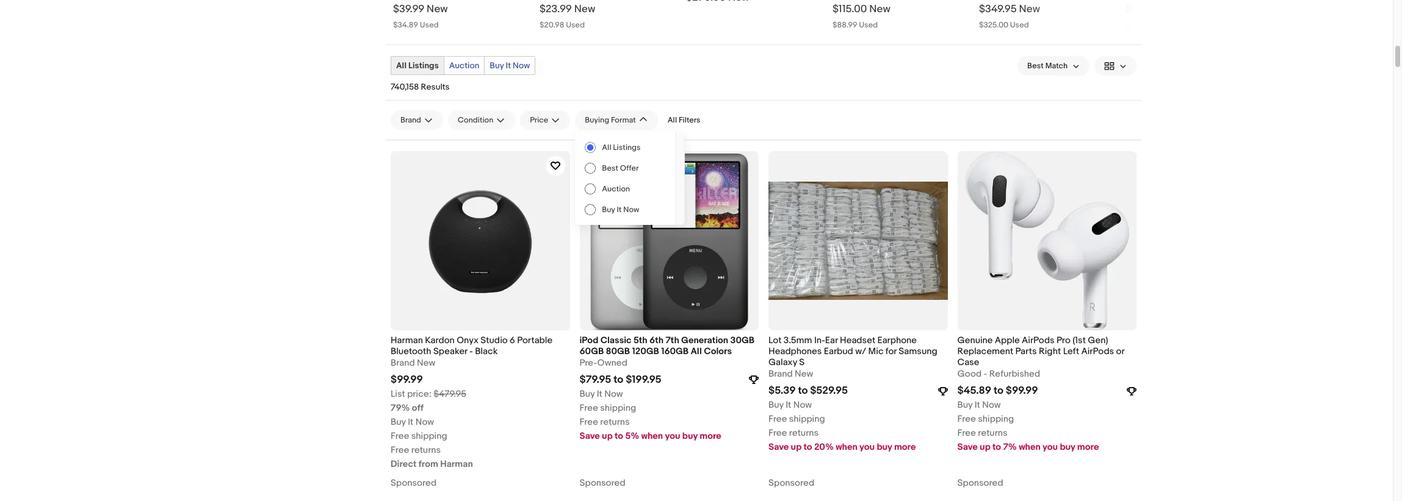 Task type: describe. For each thing, give the bounding box(es) containing it.
all inside the ipod classic 5th 6th 7th generation 30gb 60gb 80gb 120gb 160gb all colors pre-owned
[[691, 346, 702, 358]]

lot 3.5mm in-ear headset earphone headphones earbud w/ mic for samsung galaxy s brand new
[[769, 335, 938, 381]]

$379.95
[[1126, 3, 1163, 15]]

new for $115.00 new
[[870, 3, 891, 15]]

$115.00
[[833, 3, 867, 15]]

30gb
[[730, 335, 755, 347]]

best offer link
[[575, 158, 676, 179]]

it inside harman kardon onyx studio 6 portable bluetooth speaker - black brand new $99.99 list price: $479.95 79% off buy it now free shipping free returns direct from harman
[[408, 417, 414, 429]]

(1st
[[1073, 335, 1086, 347]]

1 horizontal spatial airpods
[[1081, 346, 1114, 358]]

returns inside harman kardon onyx studio 6 portable bluetooth speaker - black brand new $99.99 list price: $479.95 79% off buy it now free shipping free returns direct from harman
[[411, 445, 441, 457]]

save for $5.39
[[769, 442, 789, 454]]

returns for $79.95
[[600, 417, 630, 429]]

$39.99 new $34.89 used
[[393, 3, 448, 30]]

to left 20% on the right bottom of the page
[[804, 442, 812, 454]]

more for $529.95
[[894, 442, 916, 454]]

top rated plus image for $99.99
[[1127, 387, 1137, 397]]

returns for $45.89
[[978, 428, 1008, 440]]

genuine
[[958, 335, 993, 347]]

to left 7%
[[993, 442, 1001, 454]]

all filters
[[668, 116, 701, 125]]

sponsored for $45.89
[[958, 478, 1003, 490]]

6th
[[650, 335, 664, 347]]

$88.99
[[833, 20, 857, 30]]

from
[[419, 459, 438, 471]]

0 vertical spatial all listings
[[396, 61, 439, 71]]

1 vertical spatial harman
[[440, 459, 473, 471]]

direct
[[391, 459, 417, 471]]

1 vertical spatial all listings
[[602, 143, 641, 153]]

used for $115.00
[[859, 20, 878, 30]]

new for $39.99 new
[[427, 3, 448, 15]]

it inside the $5.39 to $529.95 buy it now free shipping free returns save up to 20% when you buy more
[[786, 400, 791, 412]]

7th
[[666, 335, 679, 347]]

80gb
[[606, 346, 630, 358]]

$45.89 to $99.99 buy it now free shipping free returns save up to 7% when you buy more
[[958, 385, 1099, 454]]

brand inside harman kardon onyx studio 6 portable bluetooth speaker - black brand new $99.99 list price: $479.95 79% off buy it now free shipping free returns direct from harman
[[391, 358, 415, 369]]

headset
[[840, 335, 876, 347]]

pre-
[[580, 358, 597, 369]]

$20.98
[[540, 20, 564, 30]]

galaxy
[[769, 357, 797, 369]]

to down the owned
[[614, 374, 624, 387]]

offer
[[620, 164, 639, 174]]

list
[[391, 389, 405, 401]]

parts
[[1016, 346, 1037, 358]]

used for $379.95
[[1157, 20, 1176, 30]]

speaker
[[433, 346, 467, 358]]

- inside genuine apple airpods pro (1st gen) replacement parts right left airpods or case good - refurbished
[[984, 369, 987, 381]]

more for $199.95
[[700, 431, 721, 443]]

colors
[[704, 346, 732, 358]]

earphone
[[878, 335, 917, 347]]

$529.95
[[810, 385, 848, 398]]

kardon
[[425, 335, 455, 347]]

best offer
[[602, 164, 639, 174]]

160gb
[[661, 346, 689, 358]]

$479.95
[[434, 389, 466, 401]]

harman kardon onyx studio 6 portable bluetooth speaker - black brand new $99.99 list price: $479.95 79% off buy it now free shipping free returns direct from harman
[[391, 335, 553, 471]]

7%
[[1003, 442, 1017, 454]]

you for $529.95
[[860, 442, 875, 454]]

5th
[[634, 335, 648, 347]]

$45.89
[[958, 385, 992, 398]]

lot 3.5mm in-ear headset earphone headphones earbud w/ mic for samsung galaxy s link
[[769, 335, 948, 369]]

or
[[1116, 346, 1125, 358]]

shipping for $99.99
[[978, 414, 1014, 426]]

1 horizontal spatial auction
[[602, 185, 630, 194]]

generation
[[681, 335, 728, 347]]

left
[[1063, 346, 1079, 358]]

all up 740,158
[[396, 61, 407, 71]]

740,158
[[391, 82, 419, 92]]

$99.99 inside $45.89 to $99.99 buy it now free shipping free returns save up to 7% when you buy more
[[1006, 385, 1038, 398]]

when for $529.95
[[836, 442, 858, 454]]

up for $5.39
[[791, 442, 802, 454]]

up for $79.95
[[602, 431, 613, 443]]

refurbished
[[989, 369, 1040, 381]]

all filters button
[[663, 111, 705, 130]]

buy inside $79.95 to $199.95 buy it now free shipping free returns save up to 5% when you buy more
[[580, 389, 595, 401]]

0 vertical spatial all listings link
[[391, 57, 444, 75]]

20%
[[814, 442, 834, 454]]

- inside harman kardon onyx studio 6 portable bluetooth speaker - black brand new $99.99 list price: $479.95 79% off buy it now free shipping free returns direct from harman
[[470, 346, 473, 358]]

now inside $79.95 to $199.95 buy it now free shipping free returns save up to 5% when you buy more
[[604, 389, 623, 401]]

buying format
[[585, 116, 636, 125]]

it inside $45.89 to $99.99 buy it now free shipping free returns save up to 7% when you buy more
[[975, 400, 980, 412]]

79%
[[391, 403, 410, 415]]

w/
[[855, 346, 866, 358]]

0 vertical spatial auction
[[449, 61, 479, 71]]

ipod classic 5th 6th 7th generation 30gb 60gb 80gb 120gb 160gb all colors pre-owned
[[580, 335, 755, 369]]

lot 3.5mm in-ear headset earphone headphones earbud w/ mic for samsung  galaxy s image
[[769, 152, 948, 331]]

for
[[886, 346, 897, 358]]

740,158 results
[[391, 82, 450, 92]]

$349.95 new $325.00 used
[[979, 3, 1040, 30]]

classic
[[601, 335, 632, 347]]

s
[[799, 357, 805, 369]]

5%
[[625, 431, 639, 443]]

buying format button
[[575, 111, 658, 130]]

all up "best"
[[602, 143, 611, 153]]

buy for $99.99
[[1060, 442, 1075, 454]]

1 vertical spatial buy it now
[[602, 205, 639, 215]]

1 horizontal spatial listings
[[613, 143, 641, 153]]

good
[[958, 369, 982, 381]]

genuine apple airpods pro (1st gen) replacement parts right left airpods or case good - refurbished
[[958, 335, 1125, 381]]

$39.99
[[393, 3, 424, 15]]

format
[[611, 116, 636, 125]]

in-
[[814, 335, 825, 347]]

$5.39
[[769, 385, 796, 398]]

save for $45.89
[[958, 442, 978, 454]]

used for $39.99
[[420, 20, 439, 30]]

you for $99.99
[[1043, 442, 1058, 454]]

ipod classic 5th 6th 7th generation 30gb 60gb 80gb 120gb 160gb all colors link
[[580, 335, 759, 358]]

1 horizontal spatial auction link
[[575, 179, 676, 200]]

new for $379.95 new
[[1165, 3, 1186, 15]]

0 vertical spatial auction link
[[444, 57, 484, 75]]

filters
[[679, 116, 701, 125]]

studio
[[481, 335, 508, 347]]

best
[[602, 164, 618, 174]]

when for $99.99
[[1019, 442, 1041, 454]]

earbud
[[824, 346, 853, 358]]

new inside lot 3.5mm in-ear headset earphone headphones earbud w/ mic for samsung galaxy s brand new
[[795, 369, 813, 381]]

now inside the $5.39 to $529.95 buy it now free shipping free returns save up to 20% when you buy more
[[793, 400, 812, 412]]

buy inside the $5.39 to $529.95 buy it now free shipping free returns save up to 20% when you buy more
[[769, 400, 784, 412]]

owned
[[597, 358, 628, 369]]

off
[[412, 403, 424, 415]]



Task type: locate. For each thing, give the bounding box(es) containing it.
used right $354.99
[[1157, 20, 1176, 30]]

airpods left or
[[1081, 346, 1114, 358]]

all listings link
[[391, 57, 444, 75], [575, 138, 676, 158]]

buy right 20% on the right bottom of the page
[[877, 442, 892, 454]]

sponsored down 5%
[[580, 478, 626, 490]]

returns up from
[[411, 445, 441, 457]]

it inside $79.95 to $199.95 buy it now free shipping free returns save up to 5% when you buy more
[[597, 389, 602, 401]]

new right $115.00
[[870, 3, 891, 15]]

$5.39 to $529.95 buy it now free shipping free returns save up to 20% when you buy more
[[769, 385, 916, 454]]

60gb
[[580, 346, 604, 358]]

0 horizontal spatial you
[[665, 431, 680, 443]]

6
[[510, 335, 515, 347]]

1 horizontal spatial more
[[894, 442, 916, 454]]

1 top rated plus image from the left
[[938, 387, 948, 397]]

shipping for $199.95
[[600, 403, 636, 415]]

harman left the kardon
[[391, 335, 423, 347]]

when right 5%
[[641, 431, 663, 443]]

to down refurbished
[[994, 385, 1004, 398]]

save left 7%
[[958, 442, 978, 454]]

0 horizontal spatial brand
[[391, 358, 415, 369]]

up inside $45.89 to $99.99 buy it now free shipping free returns save up to 7% when you buy more
[[980, 442, 991, 454]]

buying
[[585, 116, 609, 125]]

save for $79.95
[[580, 431, 600, 443]]

samsung
[[899, 346, 938, 358]]

1 horizontal spatial buy it now
[[602, 205, 639, 215]]

up for $45.89
[[980, 442, 991, 454]]

black
[[475, 346, 498, 358]]

headphones
[[769, 346, 822, 358]]

0 horizontal spatial save
[[580, 431, 600, 443]]

auction link
[[444, 57, 484, 75], [575, 179, 676, 200]]

2 horizontal spatial you
[[1043, 442, 1058, 454]]

returns inside $45.89 to $99.99 buy it now free shipping free returns save up to 7% when you buy more
[[978, 428, 1008, 440]]

shipping inside the $5.39 to $529.95 buy it now free shipping free returns save up to 20% when you buy more
[[789, 414, 825, 426]]

5 used from the left
[[1157, 20, 1176, 30]]

new inside $115.00 new $88.99 used
[[870, 3, 891, 15]]

$23.99 new $20.98 used
[[540, 3, 595, 30]]

price:
[[407, 389, 432, 401]]

used inside the "$39.99 new $34.89 used"
[[420, 20, 439, 30]]

all
[[396, 61, 407, 71], [668, 116, 677, 125], [602, 143, 611, 153], [691, 346, 702, 358]]

$99.99 inside harman kardon onyx studio 6 portable bluetooth speaker - black brand new $99.99 list price: $479.95 79% off buy it now free shipping free returns direct from harman
[[391, 374, 423, 387]]

auction link up results
[[444, 57, 484, 75]]

harman kardon onyx studio 6 portable bluetooth speaker - black image
[[391, 152, 570, 331]]

up
[[602, 431, 613, 443], [791, 442, 802, 454], [980, 442, 991, 454]]

buy right 7%
[[1060, 442, 1075, 454]]

returns inside $79.95 to $199.95 buy it now free shipping free returns save up to 5% when you buy more
[[600, 417, 630, 429]]

new for $349.95 new
[[1019, 3, 1040, 15]]

2 horizontal spatial save
[[958, 442, 978, 454]]

2 horizontal spatial when
[[1019, 442, 1041, 454]]

save left 20% on the right bottom of the page
[[769, 442, 789, 454]]

brand down bluetooth
[[391, 358, 415, 369]]

1 sponsored from the left
[[391, 478, 437, 490]]

$99.99 down refurbished
[[1006, 385, 1038, 398]]

up inside the $5.39 to $529.95 buy it now free shipping free returns save up to 20% when you buy more
[[791, 442, 802, 454]]

you right 7%
[[1043, 442, 1058, 454]]

you inside $79.95 to $199.95 buy it now free shipping free returns save up to 5% when you buy more
[[665, 431, 680, 443]]

0 vertical spatial listings
[[408, 61, 439, 71]]

1 horizontal spatial all listings
[[602, 143, 641, 153]]

listings up 740,158 results
[[408, 61, 439, 71]]

you
[[665, 431, 680, 443], [860, 442, 875, 454], [1043, 442, 1058, 454]]

sponsored down 7%
[[958, 478, 1003, 490]]

0 horizontal spatial when
[[641, 431, 663, 443]]

1 horizontal spatial buy it now link
[[575, 200, 676, 221]]

used right $20.98 at the left
[[566, 20, 585, 30]]

shipping up 5%
[[600, 403, 636, 415]]

used right $325.00
[[1010, 20, 1029, 30]]

new right $349.95
[[1019, 3, 1040, 15]]

top rated plus image
[[749, 376, 759, 385]]

save
[[580, 431, 600, 443], [769, 442, 789, 454], [958, 442, 978, 454]]

new right $23.99
[[574, 3, 595, 15]]

0 horizontal spatial airpods
[[1022, 335, 1055, 347]]

shipping inside $45.89 to $99.99 buy it now free shipping free returns save up to 7% when you buy more
[[978, 414, 1014, 426]]

when inside $45.89 to $99.99 buy it now free shipping free returns save up to 7% when you buy more
[[1019, 442, 1041, 454]]

returns
[[600, 417, 630, 429], [789, 428, 819, 440], [978, 428, 1008, 440], [411, 445, 441, 457]]

when inside $79.95 to $199.95 buy it now free shipping free returns save up to 5% when you buy more
[[641, 431, 663, 443]]

1 vertical spatial listings
[[613, 143, 641, 153]]

when
[[641, 431, 663, 443], [836, 442, 858, 454], [1019, 442, 1041, 454]]

returns for $5.39
[[789, 428, 819, 440]]

0 vertical spatial -
[[470, 346, 473, 358]]

0 horizontal spatial $99.99
[[391, 374, 423, 387]]

genuine apple airpods pro (1st gen) replacement parts right left airpods or case link
[[958, 335, 1137, 369]]

new for $23.99 new
[[574, 3, 595, 15]]

when right 7%
[[1019, 442, 1041, 454]]

up left 7%
[[980, 442, 991, 454]]

$354.99
[[1126, 20, 1155, 30]]

returns up 5%
[[600, 417, 630, 429]]

0 horizontal spatial more
[[700, 431, 721, 443]]

buy right 5%
[[682, 431, 698, 443]]

when inside the $5.39 to $529.95 buy it now free shipping free returns save up to 20% when you buy more
[[836, 442, 858, 454]]

$199.95
[[626, 374, 662, 387]]

buy
[[490, 61, 504, 71], [602, 205, 615, 215], [580, 389, 595, 401], [769, 400, 784, 412], [958, 400, 973, 412], [391, 417, 406, 429]]

2 horizontal spatial more
[[1077, 442, 1099, 454]]

buy inside the $5.39 to $529.95 buy it now free shipping free returns save up to 20% when you buy more
[[877, 442, 892, 454]]

case
[[958, 357, 979, 369]]

more inside $79.95 to $199.95 buy it now free shipping free returns save up to 5% when you buy more
[[700, 431, 721, 443]]

results
[[421, 82, 450, 92]]

up inside $79.95 to $199.95 buy it now free shipping free returns save up to 5% when you buy more
[[602, 431, 613, 443]]

2 sponsored from the left
[[580, 478, 626, 490]]

harman kardon onyx studio 6 portable bluetooth speaker - black link
[[391, 335, 570, 358]]

used inside the $379.95 new $354.99 used
[[1157, 20, 1176, 30]]

all inside all filters button
[[668, 116, 677, 125]]

shipping inside $79.95 to $199.95 buy it now free shipping free returns save up to 5% when you buy more
[[600, 403, 636, 415]]

brand down galaxy
[[769, 369, 793, 381]]

0 horizontal spatial up
[[602, 431, 613, 443]]

more inside the $5.39 to $529.95 buy it now free shipping free returns save up to 20% when you buy more
[[894, 442, 916, 454]]

1 vertical spatial -
[[984, 369, 987, 381]]

ear
[[825, 335, 838, 347]]

more for $99.99
[[1077, 442, 1099, 454]]

0 horizontal spatial buy
[[682, 431, 698, 443]]

you right 5%
[[665, 431, 680, 443]]

2 used from the left
[[566, 20, 585, 30]]

shipping up 7%
[[978, 414, 1014, 426]]

gen)
[[1088, 335, 1108, 347]]

when right 20% on the right bottom of the page
[[836, 442, 858, 454]]

1 vertical spatial all listings link
[[575, 138, 676, 158]]

buy inside $79.95 to $199.95 buy it now free shipping free returns save up to 5% when you buy more
[[682, 431, 698, 443]]

2 horizontal spatial up
[[980, 442, 991, 454]]

1 used from the left
[[420, 20, 439, 30]]

1 horizontal spatial you
[[860, 442, 875, 454]]

returns inside the $5.39 to $529.95 buy it now free shipping free returns save up to 20% when you buy more
[[789, 428, 819, 440]]

all listings
[[396, 61, 439, 71], [602, 143, 641, 153]]

used right $88.99
[[859, 20, 878, 30]]

used for $349.95
[[1010, 20, 1029, 30]]

new down bluetooth
[[417, 358, 435, 369]]

sponsored down 20% on the right bottom of the page
[[769, 478, 815, 490]]

sponsored
[[391, 478, 437, 490], [580, 478, 626, 490], [769, 478, 815, 490], [958, 478, 1003, 490]]

save inside the $5.39 to $529.95 buy it now free shipping free returns save up to 20% when you buy more
[[769, 442, 789, 454]]

now inside $45.89 to $99.99 buy it now free shipping free returns save up to 7% when you buy more
[[982, 400, 1001, 412]]

used for $23.99
[[566, 20, 585, 30]]

0 vertical spatial buy it now
[[490, 61, 530, 71]]

used
[[420, 20, 439, 30], [566, 20, 585, 30], [859, 20, 878, 30], [1010, 20, 1029, 30], [1157, 20, 1176, 30]]

all listings link up offer
[[575, 138, 676, 158]]

all listings up best offer
[[602, 143, 641, 153]]

sponsored for $79.95
[[580, 478, 626, 490]]

0 horizontal spatial harman
[[391, 335, 423, 347]]

new right $379.95
[[1165, 3, 1186, 15]]

save inside $45.89 to $99.99 buy it now free shipping free returns save up to 7% when you buy more
[[958, 442, 978, 454]]

genuine apple airpods pro (1st gen) replacement parts right left airpods or case image
[[958, 152, 1137, 331]]

1 horizontal spatial save
[[769, 442, 789, 454]]

you right 20% on the right bottom of the page
[[860, 442, 875, 454]]

pro
[[1057, 335, 1071, 347]]

buy inside $45.89 to $99.99 buy it now free shipping free returns save up to 7% when you buy more
[[1060, 442, 1075, 454]]

4 used from the left
[[1010, 20, 1029, 30]]

all listings link up 740,158 results
[[391, 57, 444, 75]]

$99.99 up list
[[391, 374, 423, 387]]

4 sponsored from the left
[[958, 478, 1003, 490]]

new down s
[[795, 369, 813, 381]]

0 vertical spatial harman
[[391, 335, 423, 347]]

harman right from
[[440, 459, 473, 471]]

$325.00
[[979, 20, 1009, 30]]

0 horizontal spatial -
[[470, 346, 473, 358]]

1 horizontal spatial up
[[791, 442, 802, 454]]

new inside the $379.95 new $354.99 used
[[1165, 3, 1186, 15]]

portable
[[517, 335, 553, 347]]

apple
[[995, 335, 1020, 347]]

0 horizontal spatial top rated plus image
[[938, 387, 948, 397]]

1 horizontal spatial $99.99
[[1006, 385, 1038, 398]]

buy inside harman kardon onyx studio 6 portable bluetooth speaker - black brand new $99.99 list price: $479.95 79% off buy it now free shipping free returns direct from harman
[[391, 417, 406, 429]]

new
[[427, 3, 448, 15], [574, 3, 595, 15], [870, 3, 891, 15], [1019, 3, 1040, 15], [1165, 3, 1186, 15], [417, 358, 435, 369], [795, 369, 813, 381]]

$23.99
[[540, 3, 572, 15]]

1 vertical spatial buy it now link
[[575, 200, 676, 221]]

auction
[[449, 61, 479, 71], [602, 185, 630, 194]]

2 horizontal spatial buy
[[1060, 442, 1075, 454]]

used inside $115.00 new $88.99 used
[[859, 20, 878, 30]]

1 horizontal spatial all listings link
[[575, 138, 676, 158]]

new inside harman kardon onyx studio 6 portable bluetooth speaker - black brand new $99.99 list price: $479.95 79% off buy it now free shipping free returns direct from harman
[[417, 358, 435, 369]]

0 horizontal spatial listings
[[408, 61, 439, 71]]

3 sponsored from the left
[[769, 478, 815, 490]]

onyx
[[457, 335, 479, 347]]

when for $199.95
[[641, 431, 663, 443]]

1 horizontal spatial when
[[836, 442, 858, 454]]

top rated plus image for $529.95
[[938, 387, 948, 397]]

shipping up from
[[411, 431, 447, 443]]

all right 160gb
[[691, 346, 702, 358]]

1 horizontal spatial top rated plus image
[[1127, 387, 1137, 397]]

save inside $79.95 to $199.95 buy it now free shipping free returns save up to 5% when you buy more
[[580, 431, 600, 443]]

more
[[700, 431, 721, 443], [894, 442, 916, 454], [1077, 442, 1099, 454]]

used right $34.89
[[420, 20, 439, 30]]

0 vertical spatial buy it now link
[[485, 57, 535, 75]]

up left 5%
[[602, 431, 613, 443]]

- right good
[[984, 369, 987, 381]]

- left black
[[470, 346, 473, 358]]

new inside $23.99 new $20.98 used
[[574, 3, 595, 15]]

used inside $349.95 new $325.00 used
[[1010, 20, 1029, 30]]

buy inside $45.89 to $99.99 buy it now free shipping free returns save up to 7% when you buy more
[[958, 400, 973, 412]]

sponsored for $99.99
[[391, 478, 437, 490]]

0 horizontal spatial auction link
[[444, 57, 484, 75]]

buy for $199.95
[[682, 431, 698, 443]]

to left 5%
[[615, 431, 623, 443]]

airpods left 'pro'
[[1022, 335, 1055, 347]]

auction down best offer
[[602, 185, 630, 194]]

auction link down offer
[[575, 179, 676, 200]]

all left the filters at the top
[[668, 116, 677, 125]]

top rated plus image
[[938, 387, 948, 397], [1127, 387, 1137, 397]]

3 used from the left
[[859, 20, 878, 30]]

buy for $529.95
[[877, 442, 892, 454]]

returns up 7%
[[978, 428, 1008, 440]]

$34.89
[[393, 20, 418, 30]]

ipod
[[580, 335, 599, 347]]

to right $5.39
[[798, 385, 808, 398]]

returns up 20% on the right bottom of the page
[[789, 428, 819, 440]]

you inside $45.89 to $99.99 buy it now free shipping free returns save up to 7% when you buy more
[[1043, 442, 1058, 454]]

save left 5%
[[580, 431, 600, 443]]

$79.95
[[580, 374, 611, 387]]

shipping for $529.95
[[789, 414, 825, 426]]

1 vertical spatial auction link
[[575, 179, 676, 200]]

you inside the $5.39 to $529.95 buy it now free shipping free returns save up to 20% when you buy more
[[860, 442, 875, 454]]

up left 20% on the right bottom of the page
[[791, 442, 802, 454]]

0 horizontal spatial buy it now
[[490, 61, 530, 71]]

ipod classic 5th 6th 7th generation 30gb 60gb 80gb 120gb 160gb all colors image
[[580, 152, 759, 331]]

1 horizontal spatial harman
[[440, 459, 473, 471]]

1 horizontal spatial buy
[[877, 442, 892, 454]]

0 horizontal spatial auction
[[449, 61, 479, 71]]

sponsored down direct
[[391, 478, 437, 490]]

shipping
[[600, 403, 636, 415], [789, 414, 825, 426], [978, 414, 1014, 426], [411, 431, 447, 443]]

brand inside lot 3.5mm in-ear headset earphone headphones earbud w/ mic for samsung galaxy s brand new
[[769, 369, 793, 381]]

more inside $45.89 to $99.99 buy it now free shipping free returns save up to 7% when you buy more
[[1077, 442, 1099, 454]]

airpods
[[1022, 335, 1055, 347], [1081, 346, 1114, 358]]

used inside $23.99 new $20.98 used
[[566, 20, 585, 30]]

0 horizontal spatial all listings link
[[391, 57, 444, 75]]

sponsored for $5.39
[[769, 478, 815, 490]]

1 horizontal spatial brand
[[769, 369, 793, 381]]

120gb
[[632, 346, 659, 358]]

new inside $349.95 new $325.00 used
[[1019, 3, 1040, 15]]

mic
[[868, 346, 884, 358]]

$379.95 new $354.99 used
[[1126, 3, 1186, 30]]

new right $39.99
[[427, 3, 448, 15]]

shipping inside harman kardon onyx studio 6 portable bluetooth speaker - black brand new $99.99 list price: $479.95 79% off buy it now free shipping free returns direct from harman
[[411, 431, 447, 443]]

now inside harman kardon onyx studio 6 portable bluetooth speaker - black brand new $99.99 list price: $479.95 79% off buy it now free shipping free returns direct from harman
[[416, 417, 434, 429]]

all listings up 740,158 results
[[396, 61, 439, 71]]

new inside the "$39.99 new $34.89 used"
[[427, 3, 448, 15]]

$349.95
[[979, 3, 1017, 15]]

$115.00 new $88.99 used
[[833, 3, 891, 30]]

brand
[[391, 358, 415, 369], [769, 369, 793, 381]]

3.5mm
[[784, 335, 812, 347]]

1 horizontal spatial -
[[984, 369, 987, 381]]

$79.95 to $199.95 buy it now free shipping free returns save up to 5% when you buy more
[[580, 374, 721, 443]]

2 top rated plus image from the left
[[1127, 387, 1137, 397]]

shipping up 20% on the right bottom of the page
[[789, 414, 825, 426]]

listings up best offer link
[[613, 143, 641, 153]]

replacement
[[958, 346, 1014, 358]]

right
[[1039, 346, 1061, 358]]

1 vertical spatial auction
[[602, 185, 630, 194]]

you for $199.95
[[665, 431, 680, 443]]

0 horizontal spatial buy it now link
[[485, 57, 535, 75]]

0 horizontal spatial all listings
[[396, 61, 439, 71]]

lot
[[769, 335, 782, 347]]

auction up results
[[449, 61, 479, 71]]



Task type: vqa. For each thing, say whether or not it's contained in the screenshot.
'NEW JAPAN MIFFY PINK WHITE SKIRT RABBIT STANDING KEY RING CHAIN BAG HOLDER' "image" on the bottom of page
no



